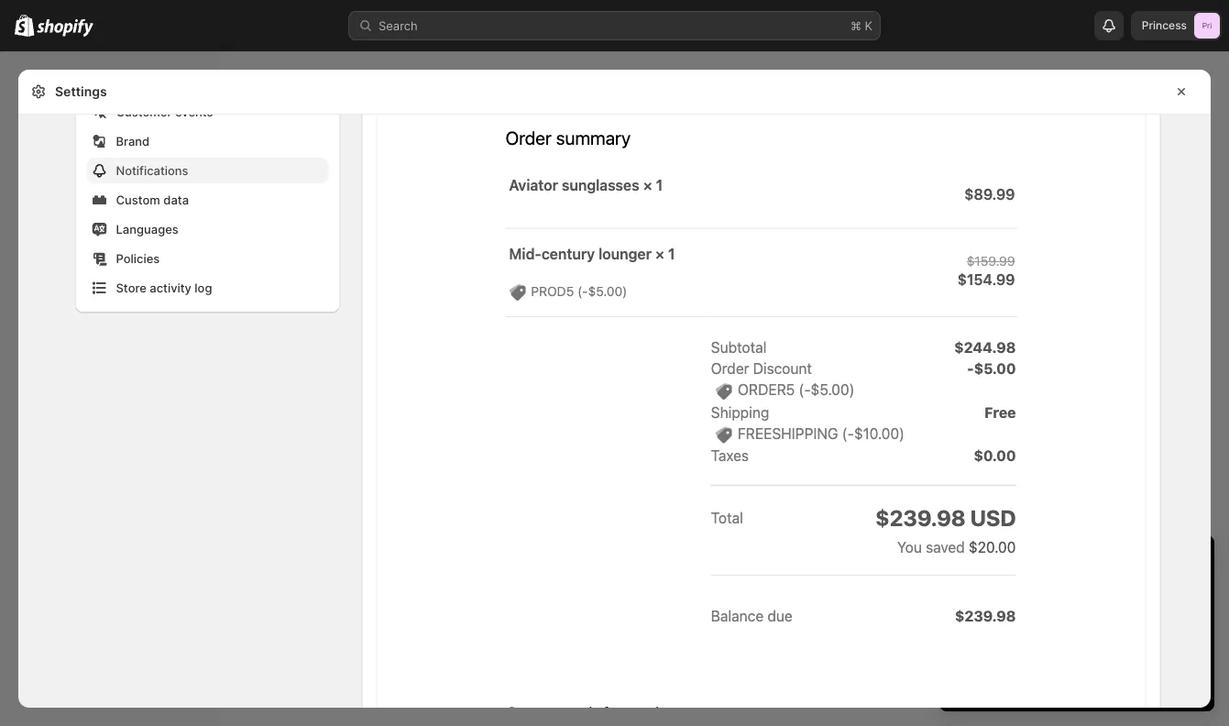 Task type: describe. For each thing, give the bounding box(es) containing it.
$1/month
[[1074, 603, 1127, 618]]

online
[[973, 640, 1007, 654]]

sales channels button
[[11, 312, 209, 337]]

first
[[973, 603, 995, 618]]

notifications link
[[87, 158, 329, 183]]

store
[[116, 281, 147, 295]]

events
[[175, 105, 213, 119]]

log
[[195, 281, 212, 295]]

months
[[1009, 603, 1052, 618]]

custom
[[116, 193, 160, 207]]

custom data link
[[87, 187, 329, 213]]

settings dialog
[[18, 0, 1211, 708]]

discounts
[[44, 277, 101, 291]]

add
[[1067, 640, 1088, 654]]

trial
[[1106, 552, 1138, 574]]

customize
[[1106, 622, 1163, 636]]

app
[[999, 622, 1020, 636]]

3
[[998, 603, 1006, 618]]

discounts link
[[11, 271, 209, 297]]

1 day left in your trial button
[[940, 536, 1215, 574]]

apps button
[[11, 378, 209, 403]]

1 day left in your trial element
[[940, 583, 1215, 712]]

⌘
[[851, 18, 862, 33]]

first 3 months for $1/month
[[973, 603, 1127, 618]]

store activity log
[[116, 281, 212, 295]]

home link
[[11, 66, 209, 92]]

in
[[1042, 552, 1057, 574]]

customer events link
[[87, 99, 329, 125]]

$50 app store credit link
[[973, 622, 1088, 636]]

credit
[[1055, 622, 1088, 636]]

and
[[1042, 640, 1063, 654]]

bonus
[[1091, 640, 1126, 654]]

$50 app store credit
[[973, 622, 1088, 636]]

languages link
[[87, 216, 329, 242]]

to customize your online store and add bonus features
[[973, 622, 1192, 654]]

settings
[[55, 84, 107, 99]]

$50
[[973, 622, 995, 636]]

princess
[[1142, 19, 1188, 32]]



Task type: locate. For each thing, give the bounding box(es) containing it.
left
[[1009, 552, 1037, 574]]

1
[[958, 552, 967, 574]]

activity
[[150, 281, 192, 295]]

brand link
[[87, 128, 329, 154]]

1 vertical spatial your
[[1167, 622, 1192, 636]]

your right in
[[1062, 552, 1101, 574]]

your inside to customize your online store and add bonus features
[[1167, 622, 1192, 636]]

channels
[[50, 318, 98, 331]]

customer events
[[116, 105, 213, 119]]

0 vertical spatial your
[[1062, 552, 1101, 574]]

your
[[1062, 552, 1101, 574], [1167, 622, 1192, 636]]

customer
[[116, 105, 172, 119]]

brand
[[116, 134, 150, 148]]

0 horizontal spatial shopify image
[[15, 14, 34, 36]]

day
[[972, 552, 1004, 574]]

your up features
[[1167, 622, 1192, 636]]

princess image
[[1195, 13, 1221, 39]]

features
[[1129, 640, 1176, 654]]

search
[[379, 18, 418, 33]]

1 vertical spatial store
[[1010, 640, 1039, 654]]

policies link
[[87, 246, 329, 271]]

1 day left in your trial
[[958, 552, 1138, 574]]

languages
[[116, 222, 179, 236]]

1 horizontal spatial shopify image
[[37, 19, 94, 37]]

data
[[163, 193, 189, 207]]

sales channels
[[18, 318, 98, 331]]

home
[[44, 72, 78, 86]]

store down $50 app store credit link on the right bottom
[[1010, 640, 1039, 654]]

custom data
[[116, 193, 189, 207]]

to
[[1091, 622, 1102, 636]]

policies
[[116, 251, 160, 265]]

apps
[[18, 384, 46, 397]]

for
[[1055, 603, 1071, 618]]

store down months
[[1023, 622, 1052, 636]]

sales
[[18, 318, 47, 331]]

store inside to customize your online store and add bonus features
[[1010, 640, 1039, 654]]

1 horizontal spatial your
[[1167, 622, 1192, 636]]

0 vertical spatial store
[[1023, 622, 1052, 636]]

your inside dropdown button
[[1062, 552, 1101, 574]]

k
[[865, 18, 873, 33]]

store activity log link
[[87, 275, 329, 301]]

0 horizontal spatial your
[[1062, 552, 1101, 574]]

⌘ k
[[851, 18, 873, 33]]

notifications
[[116, 163, 189, 177]]

shopify image
[[15, 14, 34, 36], [37, 19, 94, 37]]

store
[[1023, 622, 1052, 636], [1010, 640, 1039, 654]]



Task type: vqa. For each thing, say whether or not it's contained in the screenshot.
Domains link
no



